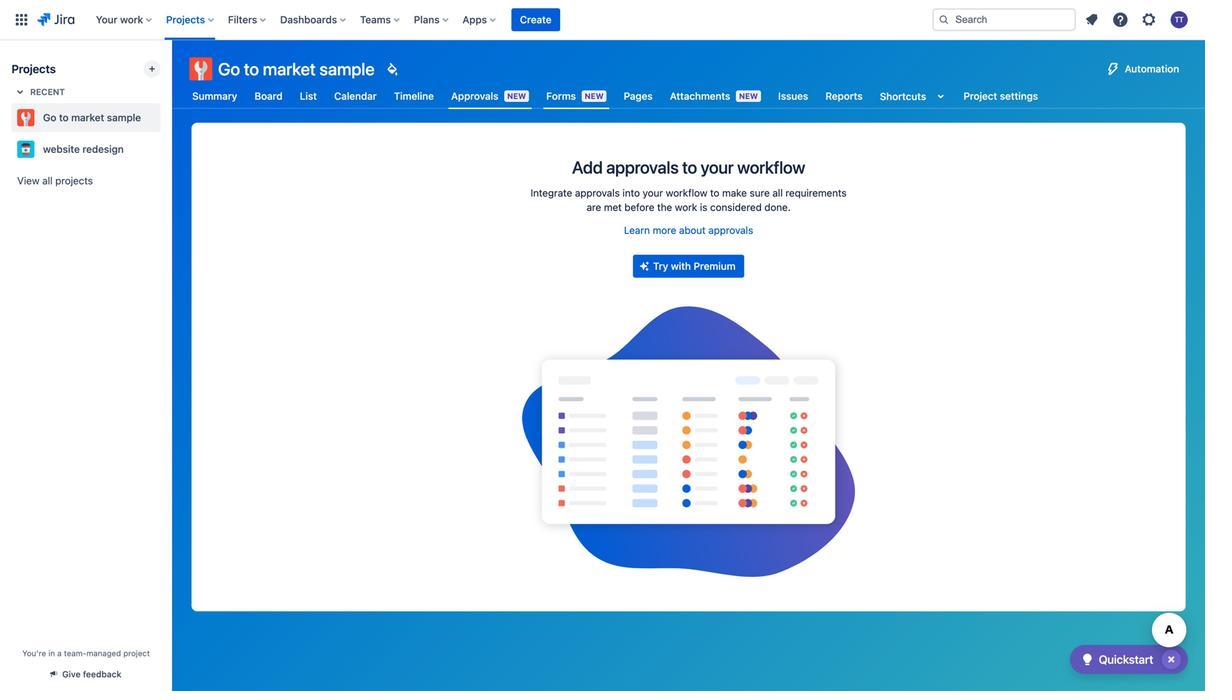 Task type: describe. For each thing, give the bounding box(es) containing it.
sure
[[750, 187, 770, 199]]

new for attachments
[[739, 92, 758, 101]]

dismiss quickstart image
[[1161, 648, 1183, 671]]

create project image
[[146, 63, 158, 75]]

pages link
[[621, 83, 656, 109]]

shortcuts
[[880, 90, 927, 102]]

project
[[964, 90, 998, 102]]

add
[[572, 157, 603, 177]]

automation image
[[1105, 60, 1123, 78]]

notifications image
[[1084, 11, 1101, 28]]

workflow for into
[[666, 187, 708, 199]]

0 vertical spatial go
[[218, 59, 240, 79]]

learn more about approvals
[[624, 224, 754, 236]]

website
[[43, 143, 80, 155]]

to up integrate approvals into your workflow to make sure all requirements are met before the work is considered done.
[[683, 157, 697, 177]]

project settings link
[[961, 83, 1042, 109]]

list
[[300, 90, 317, 102]]

you're
[[22, 649, 46, 658]]

0 vertical spatial market
[[263, 59, 316, 79]]

create button
[[512, 8, 560, 31]]

project
[[123, 649, 150, 658]]

tab list containing approvals
[[181, 83, 1050, 109]]

done.
[[765, 201, 791, 213]]

filters
[[228, 14, 257, 25]]

reports
[[826, 90, 863, 102]]

learn
[[624, 224, 650, 236]]

learn more about approvals link
[[624, 223, 754, 238]]

reports link
[[823, 83, 866, 109]]

give
[[62, 669, 81, 679]]

new for approvals
[[507, 92, 526, 101]]

considered
[[711, 201, 762, 213]]

team-
[[64, 649, 86, 658]]

teams
[[360, 14, 391, 25]]

give feedback
[[62, 669, 121, 679]]

project settings
[[964, 90, 1039, 102]]

more
[[653, 224, 677, 236]]

market inside go to market sample link
[[71, 112, 104, 123]]

integrate
[[531, 187, 573, 199]]

shortcuts button
[[878, 83, 953, 109]]

filters button
[[224, 8, 272, 31]]

dashboards button
[[276, 8, 352, 31]]

your profile and settings image
[[1171, 11, 1189, 28]]

add to starred image
[[156, 141, 174, 158]]

plans button
[[410, 8, 454, 31]]

set project background image
[[383, 60, 401, 78]]

projects button
[[162, 8, 219, 31]]

calendar link
[[331, 83, 380, 109]]

settings
[[1000, 90, 1039, 102]]

plans
[[414, 14, 440, 25]]

board link
[[252, 83, 286, 109]]

to up board on the left top
[[244, 59, 259, 79]]

sidebar navigation image
[[156, 57, 188, 86]]

help image
[[1112, 11, 1130, 28]]

summary link
[[189, 83, 240, 109]]

redesign
[[83, 143, 124, 155]]

add approvals to your workflow
[[572, 157, 806, 177]]

calendar
[[334, 90, 377, 102]]

apps button
[[458, 8, 502, 31]]

attachments
[[670, 90, 731, 102]]

to down the recent
[[59, 112, 69, 123]]

work inside integrate approvals into your workflow to make sure all requirements are met before the work is considered done.
[[675, 201, 698, 213]]

go to market sample link
[[11, 103, 155, 132]]

timeline link
[[391, 83, 437, 109]]

workflow for to
[[738, 157, 806, 177]]

into
[[623, 187, 640, 199]]

give feedback button
[[42, 662, 130, 686]]

approvals
[[451, 90, 499, 102]]

projects inside popup button
[[166, 14, 205, 25]]

all inside integrate approvals into your workflow to make sure all requirements are met before the work is considered done.
[[773, 187, 783, 199]]

view
[[17, 175, 40, 187]]



Task type: vqa. For each thing, say whether or not it's contained in the screenshot.
GTMS- to the top
no



Task type: locate. For each thing, give the bounding box(es) containing it.
search image
[[939, 14, 950, 25]]

approvals inside integrate approvals into your workflow to make sure all requirements are met before the work is considered done.
[[575, 187, 620, 199]]

automation button
[[1100, 57, 1189, 80]]

new right approvals
[[507, 92, 526, 101]]

go to market sample
[[218, 59, 375, 79], [43, 112, 141, 123]]

1 vertical spatial your
[[643, 187, 663, 199]]

new
[[507, 92, 526, 101], [585, 92, 604, 101], [739, 92, 758, 101]]

view all projects
[[17, 175, 93, 187]]

approvals up into
[[607, 157, 679, 177]]

market up list in the top left of the page
[[263, 59, 316, 79]]

0 horizontal spatial sample
[[107, 112, 141, 123]]

you're in a team-managed project
[[22, 649, 150, 658]]

0 vertical spatial your
[[701, 157, 734, 177]]

go
[[218, 59, 240, 79], [43, 112, 56, 123]]

approvals down considered
[[709, 224, 754, 236]]

pages
[[624, 90, 653, 102]]

0 horizontal spatial projects
[[11, 62, 56, 76]]

teams button
[[356, 8, 405, 31]]

approvals for add
[[607, 157, 679, 177]]

0 horizontal spatial workflow
[[666, 187, 708, 199]]

1 horizontal spatial projects
[[166, 14, 205, 25]]

try with premium
[[653, 260, 736, 272]]

is
[[700, 201, 708, 213]]

make
[[723, 187, 747, 199]]

1 vertical spatial go to market sample
[[43, 112, 141, 123]]

primary element
[[9, 0, 922, 40]]

1 horizontal spatial go to market sample
[[218, 59, 375, 79]]

requirements
[[786, 187, 847, 199]]

summary
[[192, 90, 237, 102]]

your for to
[[701, 157, 734, 177]]

0 horizontal spatial go
[[43, 112, 56, 123]]

new left issues link
[[739, 92, 758, 101]]

1 vertical spatial projects
[[11, 62, 56, 76]]

0 vertical spatial approvals
[[607, 157, 679, 177]]

forms
[[547, 90, 576, 102]]

0 horizontal spatial your
[[643, 187, 663, 199]]

0 vertical spatial sample
[[320, 59, 375, 79]]

check image
[[1079, 651, 1097, 668]]

sample up calendar
[[320, 59, 375, 79]]

dashboards
[[280, 14, 337, 25]]

integrate approvals into your workflow to make sure all requirements are met before the work is considered done.
[[531, 187, 847, 213]]

3 new from the left
[[739, 92, 758, 101]]

to inside integrate approvals into your workflow to make sure all requirements are met before the work is considered done.
[[711, 187, 720, 199]]

1 horizontal spatial all
[[773, 187, 783, 199]]

projects up "collapse recent projects" icon
[[11, 62, 56, 76]]

1 vertical spatial work
[[675, 201, 698, 213]]

in
[[48, 649, 55, 658]]

0 vertical spatial go to market sample
[[218, 59, 375, 79]]

apps
[[463, 14, 487, 25]]

Search field
[[933, 8, 1077, 31]]

1 horizontal spatial work
[[675, 201, 698, 213]]

add to starred image
[[156, 109, 174, 126]]

before
[[625, 201, 655, 213]]

1 horizontal spatial market
[[263, 59, 316, 79]]

1 horizontal spatial new
[[585, 92, 604, 101]]

0 horizontal spatial new
[[507, 92, 526, 101]]

your for into
[[643, 187, 663, 199]]

workflow up is
[[666, 187, 708, 199]]

approvals
[[607, 157, 679, 177], [575, 187, 620, 199], [709, 224, 754, 236]]

market up website redesign
[[71, 112, 104, 123]]

1 horizontal spatial sample
[[320, 59, 375, 79]]

sample
[[320, 59, 375, 79], [107, 112, 141, 123]]

the
[[658, 201, 673, 213]]

automation
[[1125, 63, 1180, 75]]

new right forms
[[585, 92, 604, 101]]

banner
[[0, 0, 1206, 40]]

to left make
[[711, 187, 720, 199]]

managed
[[86, 649, 121, 658]]

go to market sample up list in the top left of the page
[[218, 59, 375, 79]]

your inside integrate approvals into your workflow to make sure all requirements are met before the work is considered done.
[[643, 187, 663, 199]]

your work
[[96, 14, 143, 25]]

go up "summary"
[[218, 59, 240, 79]]

a
[[57, 649, 62, 658]]

sample up redesign
[[107, 112, 141, 123]]

0 vertical spatial workflow
[[738, 157, 806, 177]]

issues
[[779, 90, 809, 102]]

2 vertical spatial approvals
[[709, 224, 754, 236]]

approvals for integrate
[[575, 187, 620, 199]]

your work button
[[92, 8, 158, 31]]

all inside "link"
[[42, 175, 53, 187]]

go down the recent
[[43, 112, 56, 123]]

to
[[244, 59, 259, 79], [59, 112, 69, 123], [683, 157, 697, 177], [711, 187, 720, 199]]

projects up sidebar navigation icon
[[166, 14, 205, 25]]

0 horizontal spatial work
[[120, 14, 143, 25]]

projects
[[55, 175, 93, 187]]

new inside approvals tab
[[507, 92, 526, 101]]

settings image
[[1141, 11, 1158, 28]]

1 horizontal spatial your
[[701, 157, 734, 177]]

feedback
[[83, 669, 121, 679]]

all
[[42, 175, 53, 187], [773, 187, 783, 199]]

1 new from the left
[[507, 92, 526, 101]]

premium
[[694, 260, 736, 272]]

workflow inside integrate approvals into your workflow to make sure all requirements are met before the work is considered done.
[[666, 187, 708, 199]]

board
[[255, 90, 283, 102]]

2 horizontal spatial new
[[739, 92, 758, 101]]

website redesign link
[[11, 135, 155, 164]]

tab list
[[181, 83, 1050, 109]]

appswitcher icon image
[[13, 11, 30, 28]]

all up done.
[[773, 187, 783, 199]]

go to market sample up website redesign
[[43, 112, 141, 123]]

1 vertical spatial sample
[[107, 112, 141, 123]]

approvals up are
[[575, 187, 620, 199]]

your up make
[[701, 157, 734, 177]]

0 vertical spatial work
[[120, 14, 143, 25]]

market
[[263, 59, 316, 79], [71, 112, 104, 123]]

0 horizontal spatial market
[[71, 112, 104, 123]]

workflow up sure
[[738, 157, 806, 177]]

quickstart
[[1099, 653, 1154, 666]]

projects
[[166, 14, 205, 25], [11, 62, 56, 76]]

jira image
[[37, 11, 74, 28], [37, 11, 74, 28]]

collapse recent projects image
[[11, 83, 29, 100]]

1 vertical spatial go
[[43, 112, 56, 123]]

all right view at left
[[42, 175, 53, 187]]

your
[[701, 157, 734, 177], [643, 187, 663, 199]]

issues link
[[776, 83, 812, 109]]

1 horizontal spatial go
[[218, 59, 240, 79]]

are
[[587, 201, 602, 213]]

work left is
[[675, 201, 698, 213]]

work right your
[[120, 14, 143, 25]]

your up the
[[643, 187, 663, 199]]

quickstart button
[[1071, 645, 1189, 674]]

about
[[679, 224, 706, 236]]

work
[[120, 14, 143, 25], [675, 201, 698, 213]]

banner containing your work
[[0, 0, 1206, 40]]

0 vertical spatial projects
[[166, 14, 205, 25]]

timeline
[[394, 90, 434, 102]]

2 new from the left
[[585, 92, 604, 101]]

recent
[[30, 87, 65, 97]]

work inside 'popup button'
[[120, 14, 143, 25]]

1 vertical spatial market
[[71, 112, 104, 123]]

website redesign
[[43, 143, 124, 155]]

view all projects link
[[11, 168, 161, 194]]

0 horizontal spatial go to market sample
[[43, 112, 141, 123]]

create
[[520, 14, 552, 25]]

1 vertical spatial workflow
[[666, 187, 708, 199]]

1 vertical spatial approvals
[[575, 187, 620, 199]]

try
[[653, 260, 669, 272]]

try with premium link
[[633, 255, 745, 278]]

met
[[604, 201, 622, 213]]

your
[[96, 14, 118, 25]]

approvals tab
[[449, 83, 532, 109]]

0 horizontal spatial all
[[42, 175, 53, 187]]

1 horizontal spatial workflow
[[738, 157, 806, 177]]

new for forms
[[585, 92, 604, 101]]

list link
[[297, 83, 320, 109]]

with
[[671, 260, 691, 272]]



